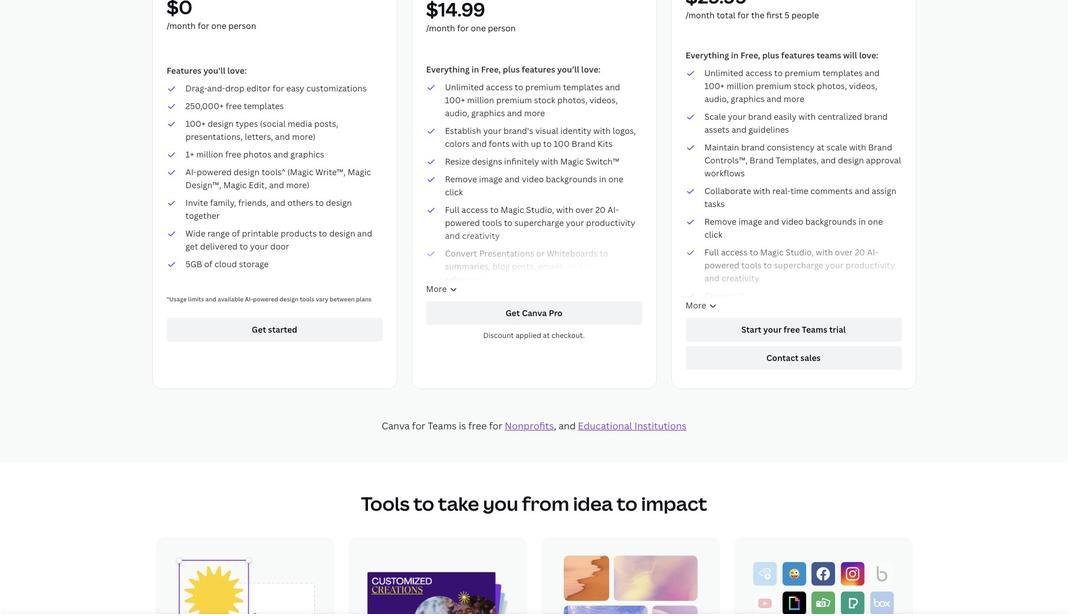 Task type: describe. For each thing, give the bounding box(es) containing it.
nonprofits link
[[505, 419, 554, 432]]

you
[[483, 491, 518, 516]]

educational
[[578, 419, 632, 432]]

2 for from the left
[[489, 419, 503, 432]]

tools to take you from idea to impact
[[361, 491, 707, 516]]

tools
[[361, 491, 410, 516]]

impact
[[641, 491, 707, 516]]

1 for from the left
[[412, 419, 426, 432]]

canva for teams is free for nonprofits , and educational institutions
[[382, 419, 687, 432]]

and
[[559, 419, 576, 432]]

teams
[[428, 419, 457, 432]]

take
[[438, 491, 479, 516]]

from
[[522, 491, 569, 516]]

,
[[554, 419, 556, 432]]

canva
[[382, 419, 410, 432]]

1 to from the left
[[414, 491, 434, 516]]

2 to from the left
[[617, 491, 638, 516]]

institutions
[[635, 419, 687, 432]]



Task type: vqa. For each thing, say whether or not it's contained in the screenshot.
Brand button
no



Task type: locate. For each thing, give the bounding box(es) containing it.
1 horizontal spatial to
[[617, 491, 638, 516]]

to
[[414, 491, 434, 516], [617, 491, 638, 516]]

for right canva
[[412, 419, 426, 432]]

nonprofits
[[505, 419, 554, 432]]

to left take
[[414, 491, 434, 516]]

is
[[459, 419, 466, 432]]

idea
[[573, 491, 613, 516]]

free
[[468, 419, 487, 432]]

educational institutions link
[[578, 419, 687, 432]]

1 horizontal spatial for
[[489, 419, 503, 432]]

0 horizontal spatial to
[[414, 491, 434, 516]]

to right idea
[[617, 491, 638, 516]]

0 horizontal spatial for
[[412, 419, 426, 432]]

for
[[412, 419, 426, 432], [489, 419, 503, 432]]

for right free
[[489, 419, 503, 432]]



